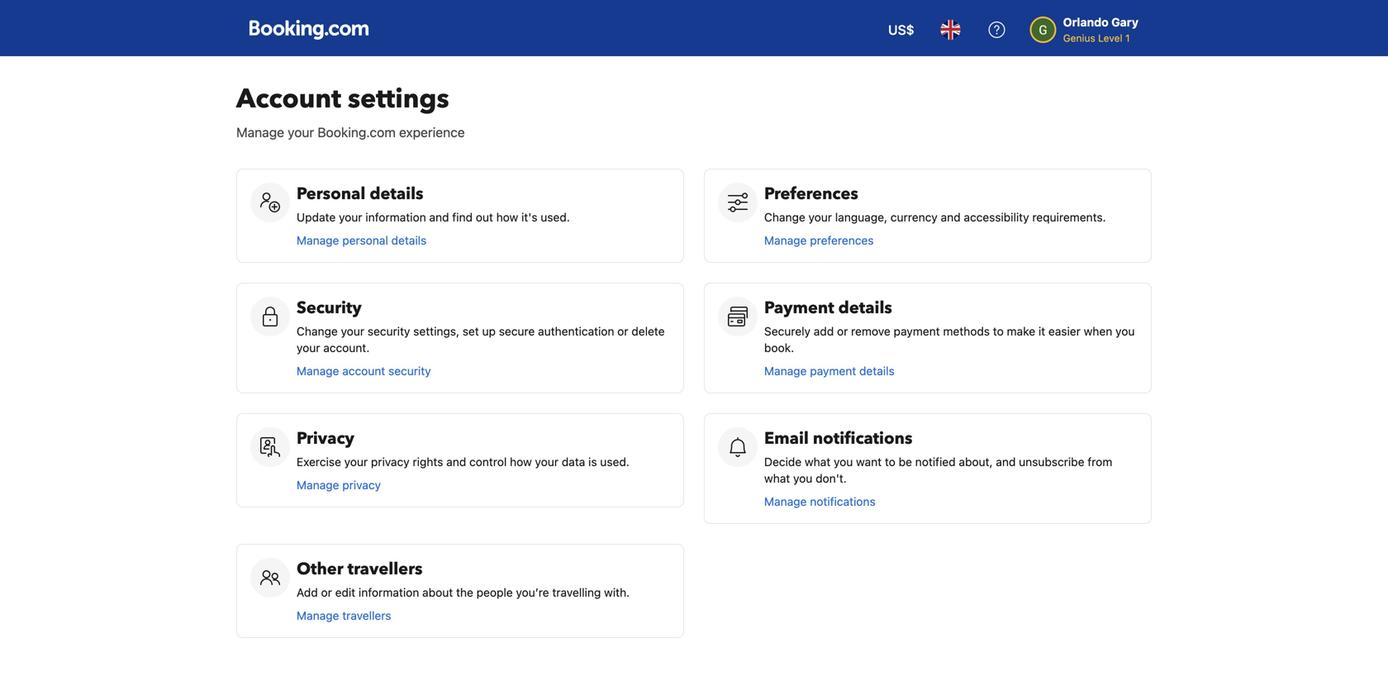 Task type: locate. For each thing, give the bounding box(es) containing it.
0 vertical spatial what
[[805, 455, 831, 469]]

1 vertical spatial change
[[297, 324, 338, 338]]

account.
[[323, 341, 370, 355]]

0 vertical spatial you
[[1116, 324, 1135, 338]]

change inside preferences change your language, currency and accessibility requirements.
[[765, 210, 806, 224]]

and for privacy
[[447, 455, 466, 469]]

2 horizontal spatial or
[[837, 324, 848, 338]]

genius
[[1064, 32, 1096, 44]]

notifications up want
[[813, 427, 913, 450]]

security up 'account.'
[[368, 324, 410, 338]]

1 horizontal spatial you
[[834, 455, 853, 469]]

other
[[297, 558, 344, 581]]

how
[[497, 210, 519, 224], [510, 455, 532, 469]]

notifications for email
[[813, 427, 913, 450]]

you down the decide
[[794, 472, 813, 485]]

requirements.
[[1033, 210, 1107, 224]]

notifications down don't.
[[810, 495, 876, 508]]

payment down add
[[810, 364, 857, 378]]

you inside payment details securely add or remove payment methods to make it easier when you book.
[[1116, 324, 1135, 338]]

0 horizontal spatial used.
[[541, 210, 570, 224]]

security change your security settings, set up secure authentication or delete your account.
[[297, 297, 665, 355]]

0 vertical spatial used.
[[541, 210, 570, 224]]

decide
[[765, 455, 802, 469]]

used. right is
[[600, 455, 630, 469]]

and
[[429, 210, 449, 224], [941, 210, 961, 224], [447, 455, 466, 469], [996, 455, 1016, 469]]

manage down book.
[[765, 364, 807, 378]]

how right control
[[510, 455, 532, 469]]

manage for personal details
[[297, 234, 339, 247]]

notifications for manage
[[810, 495, 876, 508]]

manage privacy
[[297, 478, 381, 492]]

travellers down edit
[[342, 609, 391, 622]]

preferences change your language, currency and accessibility requirements.
[[765, 183, 1107, 224]]

securely
[[765, 324, 811, 338]]

your down account
[[288, 124, 314, 140]]

or
[[618, 324, 629, 338], [837, 324, 848, 338], [321, 586, 332, 599]]

what
[[805, 455, 831, 469], [765, 472, 790, 485]]

is
[[589, 455, 597, 469]]

1 vertical spatial to
[[885, 455, 896, 469]]

0 horizontal spatial you
[[794, 472, 813, 485]]

control
[[470, 455, 507, 469]]

0 vertical spatial how
[[497, 210, 519, 224]]

0 vertical spatial notifications
[[813, 427, 913, 450]]

find
[[452, 210, 473, 224]]

0 vertical spatial to
[[993, 324, 1004, 338]]

you right when at right top
[[1116, 324, 1135, 338]]

and inside preferences change your language, currency and accessibility requirements.
[[941, 210, 961, 224]]

used.
[[541, 210, 570, 224], [600, 455, 630, 469]]

details up remove
[[839, 297, 893, 319]]

travellers for other
[[348, 558, 423, 581]]

1 vertical spatial how
[[510, 455, 532, 469]]

or right add
[[837, 324, 848, 338]]

manage for security
[[297, 364, 339, 378]]

manage for other travellers
[[297, 609, 339, 622]]

your inside account settings manage your booking.com experience
[[288, 124, 314, 140]]

travelling
[[552, 586, 601, 599]]

you
[[1116, 324, 1135, 338], [834, 455, 853, 469], [794, 472, 813, 485]]

you up don't.
[[834, 455, 853, 469]]

details inside personal details update your information and find out how it's used.
[[370, 183, 424, 205]]

other travellers add or edit information about the people you're travelling with.
[[297, 558, 630, 599]]

1 vertical spatial used.
[[600, 455, 630, 469]]

travellers inside other travellers add or edit information about the people you're travelling with.
[[348, 558, 423, 581]]

1 vertical spatial you
[[834, 455, 853, 469]]

manage
[[236, 124, 284, 140], [297, 234, 339, 247], [765, 234, 807, 247], [297, 364, 339, 378], [765, 364, 807, 378], [297, 478, 339, 492], [765, 495, 807, 508], [297, 609, 339, 622]]

details
[[370, 183, 424, 205], [392, 234, 427, 247], [839, 297, 893, 319], [860, 364, 895, 378]]

manage for privacy
[[297, 478, 339, 492]]

privacy
[[371, 455, 410, 469], [342, 478, 381, 492]]

and right rights
[[447, 455, 466, 469]]

orlando gary genius level 1
[[1064, 15, 1139, 44]]

details up personal
[[370, 183, 424, 205]]

it
[[1039, 324, 1046, 338]]

information right edit
[[359, 586, 419, 599]]

0 vertical spatial security
[[368, 324, 410, 338]]

0 horizontal spatial or
[[321, 586, 332, 599]]

1 vertical spatial security
[[389, 364, 431, 378]]

payment
[[894, 324, 940, 338], [810, 364, 857, 378]]

your up 'manage personal details'
[[339, 210, 363, 224]]

booking.com
[[318, 124, 396, 140]]

and left find
[[429, 210, 449, 224]]

to left make
[[993, 324, 1004, 338]]

information up personal
[[366, 210, 426, 224]]

1 horizontal spatial used.
[[600, 455, 630, 469]]

to
[[993, 324, 1004, 338], [885, 455, 896, 469]]

email
[[765, 427, 809, 450]]

preferences
[[765, 183, 859, 205]]

to left be
[[885, 455, 896, 469]]

manage travellers
[[297, 609, 391, 622]]

want
[[856, 455, 882, 469]]

1 horizontal spatial payment
[[894, 324, 940, 338]]

to inside email notifications decide what you want to be notified about, and unsubscribe from what you don't.
[[885, 455, 896, 469]]

0 vertical spatial travellers
[[348, 558, 423, 581]]

1 vertical spatial payment
[[810, 364, 857, 378]]

manage down the decide
[[765, 495, 807, 508]]

change for security
[[297, 324, 338, 338]]

change
[[765, 210, 806, 224], [297, 324, 338, 338]]

orlando
[[1064, 15, 1109, 29]]

currency
[[891, 210, 938, 224]]

or left edit
[[321, 586, 332, 599]]

you're
[[516, 586, 549, 599]]

2 horizontal spatial you
[[1116, 324, 1135, 338]]

about,
[[959, 455, 993, 469]]

settings
[[348, 81, 449, 117]]

manage down update
[[297, 234, 339, 247]]

personal details update your information and find out how it's used.
[[297, 183, 570, 224]]

details right personal
[[392, 234, 427, 247]]

exercise
[[297, 455, 341, 469]]

payment right remove
[[894, 324, 940, 338]]

0 vertical spatial change
[[765, 210, 806, 224]]

security right account
[[389, 364, 431, 378]]

0 vertical spatial information
[[366, 210, 426, 224]]

the
[[456, 586, 474, 599]]

and for preferences
[[941, 210, 961, 224]]

your inside preferences change your language, currency and accessibility requirements.
[[809, 210, 832, 224]]

security
[[297, 297, 362, 319]]

and for personal details
[[429, 210, 449, 224]]

1 vertical spatial information
[[359, 586, 419, 599]]

or left delete
[[618, 324, 629, 338]]

used. right it's
[[541, 210, 570, 224]]

0 vertical spatial payment
[[894, 324, 940, 338]]

1 horizontal spatial to
[[993, 324, 1004, 338]]

0 vertical spatial privacy
[[371, 455, 410, 469]]

travellers
[[348, 558, 423, 581], [342, 609, 391, 622]]

privacy exercise your privacy rights and control how your data is used.
[[297, 427, 630, 469]]

2 vertical spatial you
[[794, 472, 813, 485]]

manage down preferences
[[765, 234, 807, 247]]

privacy left rights
[[371, 455, 410, 469]]

and right about,
[[996, 455, 1016, 469]]

manage payment details
[[765, 364, 898, 378]]

0 horizontal spatial to
[[885, 455, 896, 469]]

payment inside payment details securely add or remove payment methods to make it easier when you book.
[[894, 324, 940, 338]]

1 vertical spatial notifications
[[810, 495, 876, 508]]

email notifications decide what you want to be notified about, and unsubscribe from what you don't.
[[765, 427, 1113, 485]]

or inside payment details securely add or remove payment methods to make it easier when you book.
[[837, 324, 848, 338]]

manage down account
[[236, 124, 284, 140]]

0 horizontal spatial what
[[765, 472, 790, 485]]

privacy down privacy
[[342, 478, 381, 492]]

travellers up edit
[[348, 558, 423, 581]]

manage down exercise
[[297, 478, 339, 492]]

add
[[814, 324, 834, 338]]

personal
[[297, 183, 366, 205]]

notifications inside email notifications decide what you want to be notified about, and unsubscribe from what you don't.
[[813, 427, 913, 450]]

used. inside personal details update your information and find out how it's used.
[[541, 210, 570, 224]]

your
[[288, 124, 314, 140], [339, 210, 363, 224], [809, 210, 832, 224], [341, 324, 365, 338], [297, 341, 320, 355], [344, 455, 368, 469], [535, 455, 559, 469]]

manage down add
[[297, 609, 339, 622]]

1 horizontal spatial change
[[765, 210, 806, 224]]

how left it's
[[497, 210, 519, 224]]

and inside privacy exercise your privacy rights and control how your data is used.
[[447, 455, 466, 469]]

us$
[[889, 22, 915, 38]]

what up don't.
[[805, 455, 831, 469]]

your up manage preferences
[[809, 210, 832, 224]]

information
[[366, 210, 426, 224], [359, 586, 419, 599]]

1 horizontal spatial what
[[805, 455, 831, 469]]

0 horizontal spatial change
[[297, 324, 338, 338]]

1 vertical spatial privacy
[[342, 478, 381, 492]]

manage down 'account.'
[[297, 364, 339, 378]]

it's
[[522, 210, 538, 224]]

security
[[368, 324, 410, 338], [389, 364, 431, 378]]

change down security
[[297, 324, 338, 338]]

payment
[[765, 297, 835, 319]]

change inside security change your security settings, set up secure authentication or delete your account.
[[297, 324, 338, 338]]

1 vertical spatial travellers
[[342, 609, 391, 622]]

and right currency
[[941, 210, 961, 224]]

easier
[[1049, 324, 1081, 338]]

1 horizontal spatial or
[[618, 324, 629, 338]]

experience
[[399, 124, 465, 140]]

what down the decide
[[765, 472, 790, 485]]

notifications
[[813, 427, 913, 450], [810, 495, 876, 508]]

and inside personal details update your information and find out how it's used.
[[429, 210, 449, 224]]

update
[[297, 210, 336, 224]]

change down preferences
[[765, 210, 806, 224]]

1
[[1126, 32, 1130, 44]]



Task type: vqa. For each thing, say whether or not it's contained in the screenshot.


Task type: describe. For each thing, give the bounding box(es) containing it.
your left 'account.'
[[297, 341, 320, 355]]

or inside security change your security settings, set up secure authentication or delete your account.
[[618, 324, 629, 338]]

your up 'account.'
[[341, 324, 365, 338]]

people
[[477, 586, 513, 599]]

personal
[[342, 234, 388, 247]]

rights
[[413, 455, 443, 469]]

manage notifications
[[765, 495, 876, 508]]

change for preferences
[[765, 210, 806, 224]]

add
[[297, 586, 318, 599]]

to inside payment details securely add or remove payment methods to make it easier when you book.
[[993, 324, 1004, 338]]

out
[[476, 210, 493, 224]]

about
[[423, 586, 453, 599]]

and inside email notifications decide what you want to be notified about, and unsubscribe from what you don't.
[[996, 455, 1016, 469]]

manage personal details
[[297, 234, 427, 247]]

privacy
[[297, 427, 354, 450]]

us$ button
[[879, 10, 925, 50]]

notified
[[916, 455, 956, 469]]

secure
[[499, 324, 535, 338]]

details inside payment details securely add or remove payment methods to make it easier when you book.
[[839, 297, 893, 319]]

manage for payment details
[[765, 364, 807, 378]]

set
[[463, 324, 479, 338]]

manage for email notifications
[[765, 495, 807, 508]]

your up manage privacy
[[344, 455, 368, 469]]

be
[[899, 455, 913, 469]]

accessibility
[[964, 210, 1030, 224]]

travellers for manage
[[342, 609, 391, 622]]

how inside privacy exercise your privacy rights and control how your data is used.
[[510, 455, 532, 469]]

1 vertical spatial what
[[765, 472, 790, 485]]

remove
[[852, 324, 891, 338]]

account settings manage your booking.com experience
[[236, 81, 465, 140]]

security inside security change your security settings, set up secure authentication or delete your account.
[[368, 324, 410, 338]]

preferences
[[810, 234, 874, 247]]

unsubscribe
[[1019, 455, 1085, 469]]

payment details securely add or remove payment methods to make it easier when you book.
[[765, 297, 1135, 355]]

don't.
[[816, 472, 847, 485]]

from
[[1088, 455, 1113, 469]]

account
[[342, 364, 385, 378]]

make
[[1007, 324, 1036, 338]]

methods
[[943, 324, 990, 338]]

when
[[1084, 324, 1113, 338]]

your left 'data'
[[535, 455, 559, 469]]

information inside other travellers add or edit information about the people you're travelling with.
[[359, 586, 419, 599]]

level
[[1099, 32, 1123, 44]]

manage for preferences
[[765, 234, 807, 247]]

your inside personal details update your information and find out how it's used.
[[339, 210, 363, 224]]

book.
[[765, 341, 795, 355]]

or inside other travellers add or edit information about the people you're travelling with.
[[321, 586, 332, 599]]

authentication
[[538, 324, 615, 338]]

settings,
[[414, 324, 460, 338]]

used. inside privacy exercise your privacy rights and control how your data is used.
[[600, 455, 630, 469]]

up
[[482, 324, 496, 338]]

edit
[[335, 586, 356, 599]]

how inside personal details update your information and find out how it's used.
[[497, 210, 519, 224]]

privacy inside privacy exercise your privacy rights and control how your data is used.
[[371, 455, 410, 469]]

with.
[[604, 586, 630, 599]]

gary
[[1112, 15, 1139, 29]]

details down remove
[[860, 364, 895, 378]]

language,
[[836, 210, 888, 224]]

manage preferences
[[765, 234, 874, 247]]

delete
[[632, 324, 665, 338]]

0 horizontal spatial payment
[[810, 364, 857, 378]]

manage inside account settings manage your booking.com experience
[[236, 124, 284, 140]]

manage account security
[[297, 364, 431, 378]]

data
[[562, 455, 586, 469]]

account
[[236, 81, 341, 117]]

information inside personal details update your information and find out how it's used.
[[366, 210, 426, 224]]



